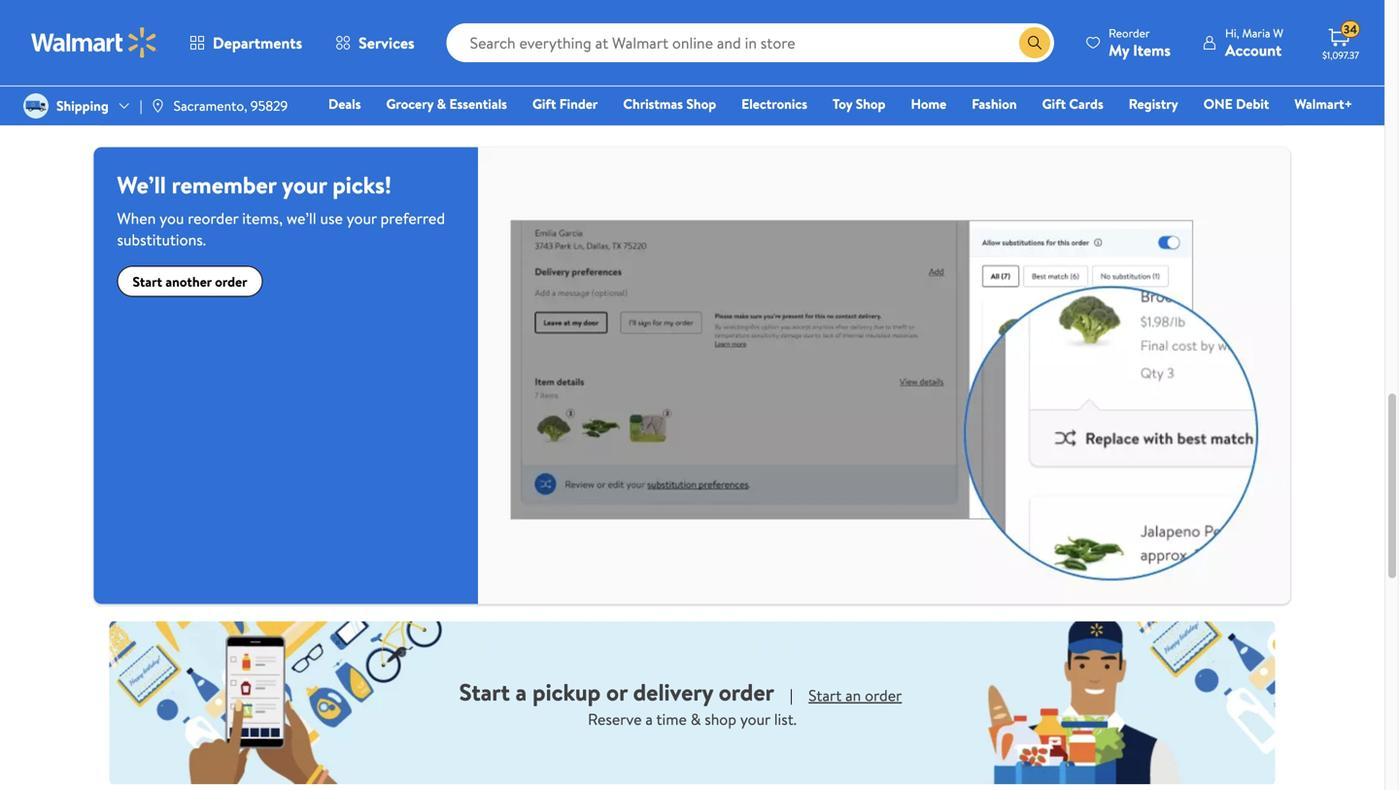 Task type: describe. For each thing, give the bounding box(es) containing it.
account
[[1226, 39, 1282, 61]]

you
[[160, 208, 184, 229]]

christmas shop
[[623, 94, 716, 113]]

gift cards
[[1042, 94, 1104, 113]]

toy
[[833, 94, 853, 113]]

shop for christmas shop
[[687, 94, 716, 113]]

grocery
[[386, 94, 434, 113]]

gift finder
[[533, 94, 598, 113]]

toy shop link
[[824, 93, 895, 114]]

another
[[166, 272, 212, 291]]

one
[[1204, 94, 1233, 113]]

gift finder link
[[524, 93, 607, 114]]

0 horizontal spatial your
[[282, 169, 327, 201]]

0 vertical spatial |
[[140, 96, 143, 115]]

my
[[1109, 39, 1130, 61]]

1 horizontal spatial &
[[691, 709, 701, 730]]

shop
[[705, 709, 737, 730]]

start for start a pickup or delivery order
[[459, 676, 510, 709]]

departments
[[213, 32, 302, 53]]

walmart+
[[1295, 94, 1353, 113]]

hi,
[[1226, 25, 1240, 41]]

start an order link
[[809, 685, 902, 708]]

reserve
[[588, 709, 642, 730]]

fashion
[[972, 94, 1017, 113]]

an
[[846, 685, 861, 706]]

picks!
[[333, 169, 392, 201]]

start another order
[[133, 272, 247, 291]]

1 horizontal spatial |
[[790, 685, 793, 706]]

we'll remember your picks! when you reorder items, we'll use your preferred substitutions.
[[117, 169, 445, 250]]

reserve a time & shop your list. image
[[109, 622, 1276, 785]]

one debit
[[1204, 94, 1270, 113]]

reorder
[[188, 208, 239, 229]]

1 horizontal spatial your
[[347, 208, 377, 229]]

preferred
[[381, 208, 445, 229]]

items,
[[242, 208, 283, 229]]

toy shop
[[833, 94, 886, 113]]

debit
[[1236, 94, 1270, 113]]

gift for gift finder
[[533, 94, 556, 113]]

grocery & essentials link
[[378, 93, 516, 114]]

remember
[[172, 169, 276, 201]]

gift for gift cards
[[1042, 94, 1066, 113]]

reorder
[[1109, 25, 1150, 41]]

34
[[1344, 21, 1358, 38]]

start another order link
[[117, 266, 263, 297]]

maria
[[1243, 25, 1271, 41]]

or
[[607, 676, 628, 709]]

walmart+ link
[[1286, 93, 1362, 114]]

electronics link
[[733, 93, 816, 114]]

pickup
[[533, 676, 601, 709]]

order for start an order
[[865, 685, 902, 706]]



Task type: vqa. For each thing, say whether or not it's contained in the screenshot.
Shop
yes



Task type: locate. For each thing, give the bounding box(es) containing it.
home
[[911, 94, 947, 113]]

a for time
[[646, 709, 653, 730]]

hi, maria w account
[[1226, 25, 1284, 61]]

start left an
[[809, 685, 842, 706]]

sacramento, 95829
[[174, 96, 288, 115]]

0 horizontal spatial a
[[516, 676, 527, 709]]

shop right "christmas"
[[687, 94, 716, 113]]

95829
[[251, 96, 288, 115]]

list.
[[774, 709, 797, 730]]

2 gift from the left
[[1042, 94, 1066, 113]]

shop right toy
[[856, 94, 886, 113]]

gift cards link
[[1034, 93, 1113, 114]]

shop inside christmas shop 'link'
[[687, 94, 716, 113]]

services
[[359, 32, 415, 53]]

christmas
[[623, 94, 683, 113]]

a for pickup
[[516, 676, 527, 709]]

1 horizontal spatial start
[[459, 676, 510, 709]]

a left pickup
[[516, 676, 527, 709]]

essentials
[[449, 94, 507, 113]]

1 horizontal spatial a
[[646, 709, 653, 730]]

1 vertical spatial |
[[790, 685, 793, 706]]

start
[[133, 272, 162, 291], [459, 676, 510, 709], [809, 685, 842, 706]]

services button
[[319, 19, 431, 66]]

when
[[117, 208, 156, 229]]

0 vertical spatial your
[[282, 169, 327, 201]]

a left "time"
[[646, 709, 653, 730]]

we'll
[[287, 208, 317, 229]]

a
[[516, 676, 527, 709], [646, 709, 653, 730]]

0 horizontal spatial &
[[437, 94, 446, 113]]

reorder my items
[[1109, 25, 1171, 61]]

search icon image
[[1027, 35, 1043, 51]]

w
[[1274, 25, 1284, 41]]

start left another
[[133, 272, 162, 291]]

$1,097.37
[[1323, 49, 1360, 62]]

your left list.
[[740, 709, 771, 730]]

shipping
[[56, 96, 109, 115]]

use
[[320, 208, 343, 229]]

your up we'll at the top left of page
[[282, 169, 327, 201]]

sacramento,
[[174, 96, 247, 115]]

order for start another order
[[215, 272, 247, 291]]

home link
[[902, 93, 956, 114]]

time
[[657, 709, 687, 730]]

reserve a time & shop your list.
[[588, 709, 797, 730]]

shop inside the toy shop link
[[856, 94, 886, 113]]

2 vertical spatial your
[[740, 709, 771, 730]]

1 vertical spatial &
[[691, 709, 701, 730]]

2 horizontal spatial order
[[865, 685, 902, 706]]

0 horizontal spatial |
[[140, 96, 143, 115]]

 image
[[23, 93, 49, 119]]

1 vertical spatial your
[[347, 208, 377, 229]]

start for start another order
[[133, 272, 162, 291]]

delivery
[[633, 676, 713, 709]]

one debit link
[[1195, 93, 1278, 114]]

& right grocery
[[437, 94, 446, 113]]

 image
[[150, 98, 166, 114]]

2 shop from the left
[[856, 94, 886, 113]]

start left pickup
[[459, 676, 510, 709]]

electronics
[[742, 94, 808, 113]]

registry link
[[1120, 93, 1187, 114]]

& right "time"
[[691, 709, 701, 730]]

gift
[[533, 94, 556, 113], [1042, 94, 1066, 113]]

gift left cards
[[1042, 94, 1066, 113]]

1 horizontal spatial shop
[[856, 94, 886, 113]]

shop
[[687, 94, 716, 113], [856, 94, 886, 113]]

0 horizontal spatial gift
[[533, 94, 556, 113]]

start a pickup or delivery order
[[459, 676, 775, 709]]

0 horizontal spatial shop
[[687, 94, 716, 113]]

start an order
[[809, 685, 902, 706]]

your
[[282, 169, 327, 201], [347, 208, 377, 229], [740, 709, 771, 730]]

finder
[[560, 94, 598, 113]]

gift left finder
[[533, 94, 556, 113]]

departments button
[[173, 19, 319, 66]]

0 horizontal spatial start
[[133, 272, 162, 291]]

order right another
[[215, 272, 247, 291]]

Walmart Site-Wide search field
[[447, 23, 1055, 62]]

shop for toy shop
[[856, 94, 886, 113]]

1 gift from the left
[[533, 94, 556, 113]]

deals
[[329, 94, 361, 113]]

|
[[140, 96, 143, 115], [790, 685, 793, 706]]

registry
[[1129, 94, 1179, 113]]

1 horizontal spatial gift
[[1042, 94, 1066, 113]]

fashion link
[[963, 93, 1026, 114]]

1 shop from the left
[[687, 94, 716, 113]]

order inside start another order link
[[215, 272, 247, 291]]

walmart image
[[31, 27, 157, 58]]

items
[[1133, 39, 1171, 61]]

deals link
[[320, 93, 370, 114]]

order right the delivery
[[719, 676, 775, 709]]

| up list.
[[790, 685, 793, 706]]

order right an
[[865, 685, 902, 706]]

substitutions.
[[117, 229, 206, 250]]

2 horizontal spatial your
[[740, 709, 771, 730]]

grocery & essentials
[[386, 94, 507, 113]]

&
[[437, 94, 446, 113], [691, 709, 701, 730]]

0 horizontal spatial order
[[215, 272, 247, 291]]

0 vertical spatial &
[[437, 94, 446, 113]]

order
[[215, 272, 247, 291], [719, 676, 775, 709], [865, 685, 902, 706]]

your right 'use'
[[347, 208, 377, 229]]

christmas shop link
[[615, 93, 725, 114]]

start for start an order
[[809, 685, 842, 706]]

2 horizontal spatial start
[[809, 685, 842, 706]]

cards
[[1070, 94, 1104, 113]]

Search search field
[[447, 23, 1055, 62]]

order inside start an order link
[[865, 685, 902, 706]]

1 horizontal spatial order
[[719, 676, 775, 709]]

we'll
[[117, 169, 166, 201]]

| right shipping
[[140, 96, 143, 115]]



